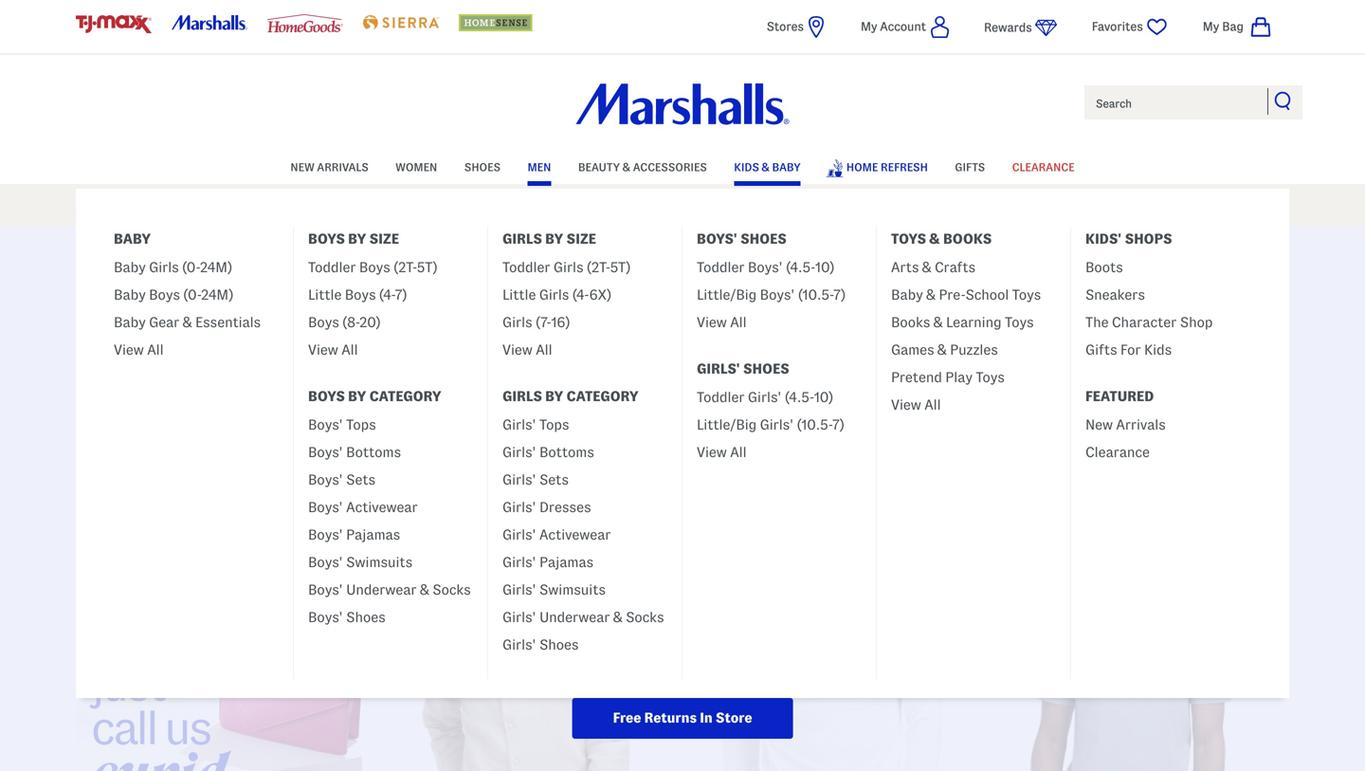 Task type: locate. For each thing, give the bounding box(es) containing it.
gear
[[149, 314, 180, 330]]

0 vertical spatial girls' shoes
[[697, 361, 790, 377]]

all down gear
[[147, 342, 164, 358]]

1 horizontal spatial 5t)
[[611, 259, 631, 275]]

size up toddler girls (2t-5t) link
[[567, 231, 597, 247]]

(4- down toddler boys (2t-5t)
[[379, 287, 395, 303]]

girls' for girls' bottoms link
[[503, 444, 536, 460]]

my inside my bag link
[[1203, 20, 1220, 33]]

free
[[613, 710, 642, 726]]

banner containing baby
[[0, 0, 1366, 739]]

gifts link
[[955, 151, 986, 180]]

1 (2t- from the left
[[394, 259, 417, 275]]

featured group containing boys' tops
[[294, 409, 488, 640]]

girls' for girls' activewear link
[[503, 527, 536, 543]]

little/big girls' (10.5-7) link
[[697, 409, 845, 436]]

shops inside the kids & baby menu
[[1125, 231, 1173, 247]]

0 vertical spatial underwear
[[346, 582, 417, 598]]

arrivals inside featured group
[[1117, 417, 1166, 433]]

little
[[308, 287, 342, 303], [503, 287, 536, 303]]

1 sets from the left
[[346, 472, 376, 488]]

featured group containing toddler boys (2t-5t)
[[294, 251, 488, 373]]

boys' down boys' pajamas
[[308, 554, 343, 570]]

new arrivals link for women
[[291, 151, 369, 180]]

new
[[291, 161, 315, 173], [165, 329, 194, 345], [1086, 417, 1114, 433]]

pajamas for girls' pajamas
[[540, 554, 594, 570]]

featured group containing baby girls (0-24m)
[[100, 251, 293, 373]]

1 horizontal spatial bottoms
[[540, 444, 595, 460]]

1 bottoms from the left
[[346, 444, 401, 460]]

girls' down girls' pajamas
[[503, 582, 536, 598]]

all down the (8-
[[342, 342, 358, 358]]

0 vertical spatial pajamas
[[346, 527, 400, 543]]

(0- for girls
[[182, 259, 200, 275]]

1 vertical spatial 10)
[[815, 389, 834, 405]]

arrivals for women
[[317, 161, 369, 173]]

featured group for boys by category
[[294, 409, 488, 640]]

featured group containing new arrivals
[[1072, 409, 1265, 475]]

all for view all link underneath items
[[731, 314, 747, 330]]

new arrivals link down baby boys (0-24m)
[[116, 319, 299, 355]]

girls' for 'girls' underwear & socks' link
[[503, 609, 536, 625]]

0 horizontal spatial boys' shoes
[[308, 609, 386, 625]]

little/big for girls'
[[697, 417, 757, 433]]

underwear for girls'
[[540, 609, 610, 625]]

1 vertical spatial clearance
[[1150, 329, 1216, 345]]

menu bar containing baby
[[76, 150, 1290, 739]]

navigation
[[1140, 480, 1290, 525]]

my inside my account link
[[861, 20, 878, 33]]

by
[[348, 231, 366, 247], [545, 231, 564, 247], [348, 388, 366, 404], [545, 388, 564, 404]]

girls' up the color:
[[503, 417, 536, 433]]

view all up little/big girls' (10.5-7) link
[[668, 378, 722, 394]]

0 vertical spatial 24m)
[[200, 259, 232, 275]]

0 vertical spatial (0-
[[182, 259, 200, 275]]

1 vertical spatial boys' shoes
[[308, 609, 386, 625]]

1 my from the left
[[861, 20, 878, 33]]

7) down toddler boys' (4.5-10)
[[834, 287, 846, 303]]

0 horizontal spatial men
[[76, 239, 100, 252]]

new arrivals down featured
[[1086, 417, 1166, 433]]

baby up 'baby boys (0-24m)' link
[[114, 259, 146, 275]]

new inside featured group
[[1086, 417, 1114, 433]]

boys' shoes link
[[308, 601, 386, 629]]

view up the product sorting navigation
[[697, 444, 727, 460]]

baby up baby girls (0-24m) link
[[114, 231, 151, 247]]

2 category from the left
[[567, 388, 639, 404]]

free returns in store link
[[573, 698, 793, 739]]

boys' up boys' sets link
[[308, 444, 343, 460]]

socks inside 'girls' underwear & socks' link
[[626, 609, 664, 625]]

socks for boys' underwear & socks
[[433, 582, 471, 598]]

1 vertical spatial swimsuits
[[540, 582, 606, 598]]

new for clothing
[[165, 329, 194, 345]]

swimsuits
[[346, 554, 413, 570], [540, 582, 606, 598]]

tops for girls' tops
[[540, 417, 569, 433]]

new arrivals link for clearance
[[1086, 409, 1166, 436]]

(4.5- for boys'
[[786, 259, 816, 275]]

menu bar
[[76, 150, 1290, 739]]

1 horizontal spatial swimsuits
[[540, 582, 606, 598]]

1 horizontal spatial arrivals
[[317, 161, 369, 173]]

(2t- up 6x)
[[587, 259, 611, 275]]

0 vertical spatial new
[[291, 161, 315, 173]]

baby boys (0-24m)
[[114, 287, 234, 303]]

1 horizontal spatial size
[[567, 231, 597, 247]]

boys' for boys' underwear & socks 'link'
[[308, 582, 343, 598]]

& for arts
[[923, 259, 932, 275]]

Search text field
[[1083, 83, 1305, 121]]

tops up boys' bottoms link
[[346, 417, 376, 433]]

0 horizontal spatial (2t-
[[394, 259, 417, 275]]

arrivals for clothing
[[197, 329, 250, 345]]

(2t-
[[394, 259, 417, 275], [587, 259, 611, 275]]

girls' tops link
[[503, 409, 569, 436]]

category down clothing link
[[370, 388, 442, 404]]

2 vertical spatial new
[[1086, 417, 1114, 433]]

1 horizontal spatial gifts
[[1086, 342, 1118, 358]]

view
[[697, 314, 727, 330], [114, 342, 144, 358], [308, 342, 338, 358], [503, 342, 533, 358], [668, 378, 701, 394], [892, 397, 922, 413], [697, 444, 727, 460]]

valentine's day image
[[76, 554, 362, 771]]

girls' for girls' swimsuits link
[[503, 582, 536, 598]]

shoes left men link
[[465, 161, 501, 173]]

5t)
[[417, 259, 438, 275], [611, 259, 631, 275]]

tops inside boys' tops link
[[346, 417, 376, 433]]

1 little/big from the top
[[697, 287, 757, 303]]

(0- up baby gear & essentials link
[[183, 287, 201, 303]]

1 horizontal spatial my
[[1203, 20, 1220, 33]]

toddler girls' (4.5-10) link
[[697, 381, 834, 409]]

0 horizontal spatial gifts
[[955, 161, 986, 173]]

7) down toddler girls' (4.5-10)
[[833, 417, 845, 433]]

clothing link
[[311, 319, 494, 355]]

0 vertical spatial activewear
[[346, 499, 418, 515]]

clearance right gifts link
[[1013, 161, 1075, 173]]

0 horizontal spatial activewear
[[346, 499, 418, 515]]

little/big
[[697, 287, 757, 303], [697, 417, 757, 433]]

boys up the (8-
[[345, 287, 376, 303]]

girls' sets
[[503, 472, 569, 488]]

crafts
[[935, 259, 976, 275]]

& for games
[[938, 342, 947, 358]]

2 vertical spatial arrivals
[[1117, 417, 1166, 433]]

(4- down toddler girls (2t-5t)
[[573, 287, 590, 303]]

all for view all link over little/big girls' (10.5-7) link
[[704, 378, 722, 394]]

(4- inside "link"
[[379, 287, 395, 303]]

boys' pajamas
[[308, 527, 400, 543]]

1 horizontal spatial underwear
[[540, 609, 610, 625]]

2 size from the left
[[567, 231, 597, 247]]

clearance right for
[[1150, 329, 1216, 345]]

toddler boys' (4.5-10)
[[697, 259, 835, 275]]

boys' up boys' swimsuits link
[[308, 527, 343, 543]]

0 horizontal spatial socks
[[433, 582, 471, 598]]

toddler down boys by size
[[308, 259, 356, 275]]

boys left the (8-
[[308, 314, 339, 330]]

category up 'girls' tops' link
[[567, 388, 639, 404]]

color: all
[[497, 447, 556, 462]]

(2t- for girls
[[587, 259, 611, 275]]

1 horizontal spatial category
[[567, 388, 639, 404]]

boys' down boys' bottoms at the left of page
[[308, 472, 343, 488]]

featured group containing toddler boys' (4.5-10)
[[683, 251, 876, 345]]

0 horizontal spatial new arrivals
[[165, 329, 250, 345]]

baby for baby girls (0-24m)
[[114, 259, 146, 275]]

featured group containing girls' tops
[[488, 409, 682, 668]]

homesense.com image
[[459, 14, 535, 31]]

girls' pajamas
[[503, 554, 594, 570]]

1 vertical spatial books
[[892, 314, 931, 330]]

1 5t) from the left
[[417, 259, 438, 275]]

7) inside "link"
[[395, 287, 407, 303]]

0 vertical spatial swimsuits
[[346, 554, 413, 570]]

tops inside 'girls' tops' link
[[540, 417, 569, 433]]

pajamas up boys' swimsuits link
[[346, 527, 400, 543]]

1 horizontal spatial men
[[528, 161, 551, 173]]

0 vertical spatial boys' shoes
[[697, 231, 787, 247]]

new arrivals down baby boys (0-24m)
[[165, 329, 250, 345]]

featured group containing toddler girls' (4.5-10)
[[683, 381, 876, 475]]

2 horizontal spatial men
[[655, 251, 711, 282]]

featured group containing toddler girls (2t-5t)
[[488, 251, 682, 373]]

1 vertical spatial new
[[165, 329, 194, 345]]

menu bar inside banner
[[76, 150, 1290, 739]]

1 vertical spatial (4.5-
[[785, 389, 815, 405]]

24m) for baby girls (0-24m)
[[200, 259, 232, 275]]

site search search field
[[1083, 83, 1305, 121]]

by for toddler girls (2t-5t)
[[545, 231, 564, 247]]

size
[[370, 231, 399, 247], [567, 231, 597, 247]]

2 sets from the left
[[540, 472, 569, 488]]

gifts down the
[[1086, 342, 1118, 358]]

0 horizontal spatial arrivals
[[197, 329, 250, 345]]

1 vertical spatial pajamas
[[540, 554, 594, 570]]

size up toddler boys (2t-5t) link
[[370, 231, 399, 247]]

1 vertical spatial new arrivals
[[165, 329, 250, 345]]

1 vertical spatial new arrivals link
[[116, 319, 299, 355]]

my account link
[[861, 15, 950, 39]]

new arrivals link up boys by size
[[291, 151, 369, 180]]

(0- for boys
[[183, 287, 201, 303]]

2 horizontal spatial arrivals
[[1117, 417, 1166, 433]]

pretend
[[892, 369, 943, 385]]

activewear up boys' pajamas link
[[346, 499, 418, 515]]

featured group for girls by category
[[488, 409, 682, 668]]

new arrivals for clothing
[[165, 329, 250, 345]]

1 vertical spatial kids
[[1145, 342, 1172, 358]]

toddler up little/big girls' (10.5-7) link
[[697, 389, 745, 405]]

(0- inside baby girls (0-24m) link
[[182, 259, 200, 275]]

2 my from the left
[[1203, 20, 1220, 33]]

1 vertical spatial arrivals
[[197, 329, 250, 345]]

1 horizontal spatial new
[[291, 161, 315, 173]]

little up girls (7-16) link
[[503, 287, 536, 303]]

1 horizontal spatial new arrivals
[[291, 161, 369, 173]]

my
[[861, 20, 878, 33], [1203, 20, 1220, 33]]

(7-
[[536, 314, 552, 330]]

(4.5- up little/big boys' (10.5-7) link
[[786, 259, 816, 275]]

clearance
[[1013, 161, 1075, 173], [1150, 329, 1216, 345], [1086, 444, 1150, 460]]

girls (7-16) link
[[503, 306, 571, 334]]

boys' down boys' swimsuits
[[308, 609, 343, 625]]

view all link down gear
[[114, 334, 164, 361]]

girls'
[[697, 361, 741, 377], [748, 389, 782, 405], [503, 417, 536, 433], [760, 417, 794, 433], [503, 444, 536, 460], [503, 472, 536, 488], [503, 499, 536, 515], [503, 527, 536, 543], [503, 554, 536, 570], [503, 582, 536, 598], [503, 609, 536, 625], [503, 637, 536, 653]]

1 vertical spatial (10.5-
[[797, 417, 833, 433]]

kids right for
[[1145, 342, 1172, 358]]

(0- inside 'baby boys (0-24m)' link
[[183, 287, 201, 303]]

baby left home
[[773, 161, 801, 173]]

featured group for girls by size
[[488, 251, 682, 373]]

1 vertical spatial 24m)
[[201, 287, 234, 303]]

0 horizontal spatial books
[[892, 314, 931, 330]]

by up toddler girls (2t-5t) link
[[545, 231, 564, 247]]

boys' down 'boys' sets'
[[308, 499, 343, 515]]

1 vertical spatial girls' shoes
[[503, 637, 579, 653]]

new arrivals link
[[291, 151, 369, 180], [116, 319, 299, 355], [1086, 409, 1166, 436]]

& for books
[[934, 314, 943, 330]]

my account
[[861, 20, 927, 33]]

1 vertical spatial underwear
[[540, 609, 610, 625]]

featured group containing arts & crafts
[[877, 251, 1071, 428]]

boys' bottoms link
[[308, 436, 401, 464]]

view all down girls (7-16)
[[503, 342, 553, 358]]

girls' shoes
[[697, 361, 790, 377], [503, 637, 579, 653]]

0 horizontal spatial category
[[370, 388, 442, 404]]

bottoms up boys' sets link
[[346, 444, 401, 460]]

boys' inside 'link'
[[308, 582, 343, 598]]

gifts
[[955, 161, 986, 173], [1086, 342, 1118, 358]]

essentials
[[195, 314, 261, 330]]

featured group
[[100, 251, 293, 373], [294, 251, 488, 373], [488, 251, 682, 373], [683, 251, 876, 345], [877, 251, 1071, 428], [1072, 251, 1265, 373], [683, 381, 876, 475], [294, 409, 488, 640], [488, 409, 682, 668], [1072, 409, 1265, 475]]

2 little/big from the top
[[697, 417, 757, 433]]

view all down gear
[[114, 342, 164, 358]]

toddler girls (2t-5t) link
[[503, 251, 631, 279]]

girls' for girls' dresses "link" on the left of page
[[503, 499, 536, 515]]

1 little from the left
[[308, 287, 342, 303]]

socks inside boys' underwear & socks 'link'
[[433, 582, 471, 598]]

0 horizontal spatial new
[[165, 329, 194, 345]]

2 5t) from the left
[[611, 259, 631, 275]]

sets up girls' dresses "link" on the left of page
[[540, 472, 569, 488]]

by up 'girls' tops' link
[[545, 388, 564, 404]]

2 little from the left
[[503, 287, 536, 303]]

toddler girls' (4.5-10)
[[697, 389, 834, 405]]

10) for toddler boys' (4.5-10)
[[816, 259, 835, 275]]

arrivals for clearance
[[1117, 417, 1166, 433]]

sneakers
[[1086, 287, 1146, 303]]

sets for boys' sets
[[346, 472, 376, 488]]

my for my bag
[[1203, 20, 1220, 33]]

0 horizontal spatial underwear
[[346, 582, 417, 598]]

& for toys
[[930, 231, 941, 247]]

2 bottoms from the left
[[540, 444, 595, 460]]

new down featured
[[1086, 417, 1114, 433]]

new arrivals inside the kids & baby menu
[[1086, 417, 1166, 433]]

0 vertical spatial gifts
[[955, 161, 986, 173]]

baby down arts
[[892, 287, 924, 303]]

None submit
[[1275, 91, 1294, 110]]

new arrivals for women
[[291, 161, 369, 173]]

kids & baby link
[[734, 151, 801, 180]]

0 vertical spatial new arrivals link
[[291, 151, 369, 180]]

1 vertical spatial activewear
[[540, 527, 611, 543]]

baby girls (0-24m) link
[[114, 251, 232, 279]]

kids & baby menu
[[76, 189, 1290, 739]]

books up games
[[892, 314, 931, 330]]

(2t- up little boys (4-7) "link"
[[394, 259, 417, 275]]

boys (8-20)
[[308, 314, 381, 330]]

all up little/big girls' (10.5-7) link
[[704, 378, 722, 394]]

0 vertical spatial shops
[[1125, 231, 1173, 247]]

0 horizontal spatial bottoms
[[346, 444, 401, 460]]

all down little/big boys' (10.5-7)
[[731, 314, 747, 330]]

1 tops from the left
[[346, 417, 376, 433]]

boys' bottoms
[[308, 444, 401, 460]]

2 vertical spatial new arrivals link
[[1086, 409, 1166, 436]]

arrivals
[[317, 161, 369, 173], [197, 329, 250, 345], [1117, 417, 1166, 433]]

view all down pretend
[[892, 397, 941, 413]]

1 category from the left
[[370, 388, 442, 404]]

my for my account
[[861, 20, 878, 33]]

0 horizontal spatial pajamas
[[346, 527, 400, 543]]

& for beauty
[[623, 161, 631, 173]]

shops link
[[897, 319, 1080, 355]]

learning
[[947, 314, 1002, 330]]

by up toddler boys (2t-5t) link
[[348, 231, 366, 247]]

10) up little/big boys' (10.5-7) link
[[816, 259, 835, 275]]

items
[[684, 285, 720, 301]]

banner
[[0, 0, 1366, 739]]

baby for baby gear & essentials
[[114, 314, 146, 330]]

1 horizontal spatial (4-
[[573, 287, 590, 303]]

1 horizontal spatial girls' shoes
[[697, 361, 790, 377]]

0 horizontal spatial girls' shoes
[[503, 637, 579, 653]]

1 horizontal spatial pajamas
[[540, 554, 594, 570]]

new arrivals inside new arrivals link
[[165, 329, 250, 345]]

featured group for boys' shoes
[[683, 251, 876, 345]]

1 (4- from the left
[[379, 287, 395, 303]]

7)
[[395, 287, 407, 303], [834, 287, 846, 303], [833, 417, 845, 433]]

new arrivals up boys by size
[[291, 161, 369, 173]]

1 vertical spatial socks
[[626, 609, 664, 625]]

new arrivals link for clothing
[[116, 319, 299, 355]]

underwear inside 'link'
[[346, 582, 417, 598]]

24m)
[[200, 259, 232, 275], [201, 287, 234, 303]]

favorites
[[1092, 20, 1144, 33]]

marquee
[[0, 189, 1366, 226]]

1 horizontal spatial sets
[[540, 472, 569, 488]]

0 vertical spatial 10)
[[816, 259, 835, 275]]

0 horizontal spatial 5t)
[[417, 259, 438, 275]]

1 horizontal spatial little
[[503, 287, 536, 303]]

boys' for boys' pajamas link
[[308, 527, 343, 543]]

socks
[[433, 582, 471, 598], [626, 609, 664, 625]]

product sorting navigation
[[76, 480, 1290, 533]]

new arrivals
[[291, 161, 369, 173], [165, 329, 250, 345], [1086, 417, 1166, 433]]

kids right accessories
[[734, 161, 760, 173]]

men up items
[[655, 251, 711, 282]]

all for view all link under the little/big girls' (10.5-7)
[[731, 444, 747, 460]]

0 vertical spatial (10.5-
[[798, 287, 834, 303]]

kids
[[734, 161, 760, 173], [1145, 342, 1172, 358]]

2 (2t- from the left
[[587, 259, 611, 275]]

by for girls' tops
[[545, 388, 564, 404]]

new arrivals link down featured
[[1086, 409, 1166, 436]]

all down the little/big girls' (10.5-7)
[[731, 444, 747, 460]]

0 vertical spatial new arrivals
[[291, 161, 369, 173]]

arrivals down featured
[[1117, 417, 1166, 433]]

books
[[944, 231, 992, 247], [892, 314, 931, 330]]

5t) for toddler girls (2t-5t)
[[611, 259, 631, 275]]

1 horizontal spatial activewear
[[540, 527, 611, 543]]

1 vertical spatial (0-
[[183, 287, 201, 303]]

0 vertical spatial arrivals
[[317, 161, 369, 173]]

gifts right refresh
[[955, 161, 986, 173]]

0 horizontal spatial my
[[861, 20, 878, 33]]

1 horizontal spatial kids
[[1145, 342, 1172, 358]]

men link
[[528, 151, 551, 180]]

pre-
[[939, 287, 966, 303]]

bag
[[1223, 20, 1244, 33]]

10) for toddler girls' (4.5-10)
[[815, 389, 834, 405]]

marshalls.com image
[[172, 15, 248, 30]]

view all link
[[697, 306, 747, 334], [114, 334, 164, 361], [308, 334, 358, 361], [503, 334, 553, 361], [604, 368, 787, 405], [892, 389, 941, 416], [697, 436, 747, 464]]

all for view all link below pretend
[[925, 397, 941, 413]]

1 horizontal spatial (2t-
[[587, 259, 611, 275]]

0 vertical spatial socks
[[433, 582, 471, 598]]

boys' down toddler boys' (4.5-10)
[[760, 287, 795, 303]]

clearance down featured
[[1086, 444, 1150, 460]]

shoes down boys' underwear & socks
[[346, 609, 386, 625]]

view all down "boys (8-20)"
[[308, 342, 358, 358]]

little/big down toddler girls' (4.5-10)
[[697, 417, 757, 433]]

by for boys' tops
[[348, 388, 366, 404]]

girls' shoes up the toddler girls' (4.5-10) link
[[697, 361, 790, 377]]

games
[[892, 342, 935, 358]]

little up boys (8-20) link
[[308, 287, 342, 303]]

books up crafts
[[944, 231, 992, 247]]

& for kids
[[762, 161, 770, 173]]

0 horizontal spatial size
[[370, 231, 399, 247]]

24m) up 'baby boys (0-24m)' link
[[200, 259, 232, 275]]

gorris stretch knit sweater polo image
[[986, 554, 1273, 771]]

new for women
[[291, 161, 315, 173]]

& for baby
[[927, 287, 936, 303]]

tops for boys' tops
[[346, 417, 376, 433]]

20)
[[360, 314, 381, 330]]

view all for view all link under the little/big girls' (10.5-7)
[[697, 444, 747, 460]]

1 horizontal spatial tops
[[540, 417, 569, 433]]

tops
[[346, 417, 376, 433], [540, 417, 569, 433]]

baby for baby boys (0-24m)
[[114, 287, 146, 303]]

boys' sets
[[308, 472, 376, 488]]

baby
[[773, 161, 801, 173], [114, 231, 151, 247], [114, 259, 146, 275], [114, 287, 146, 303], [892, 287, 924, 303], [114, 314, 146, 330]]

boys' up little/big boys' (10.5-7) link
[[748, 259, 783, 275]]

girls' inside "link"
[[503, 499, 536, 515]]

0 horizontal spatial shops
[[968, 329, 1009, 345]]

0 horizontal spatial kids
[[734, 161, 760, 173]]

my bag link
[[1203, 15, 1273, 39]]

gifts inside "link"
[[1086, 342, 1118, 358]]

all for view all link below girls (7-16)
[[536, 342, 553, 358]]

category for girls by category
[[567, 388, 639, 404]]

0 vertical spatial little/big
[[697, 287, 757, 303]]

returns
[[645, 710, 697, 726]]

2 (4- from the left
[[573, 287, 590, 303]]

sets
[[346, 472, 376, 488], [540, 472, 569, 488]]

clearance for bottom clearance link
[[1086, 444, 1150, 460]]

pajamas up girls' swimsuits link
[[540, 554, 594, 570]]

(10.5- for boys'
[[798, 287, 834, 303]]

0 horizontal spatial tops
[[346, 417, 376, 433]]

clearance inside the kids & baby menu
[[1086, 444, 1150, 460]]

view all for view all link below pretend
[[892, 397, 941, 413]]

0 horizontal spatial swimsuits
[[346, 554, 413, 570]]

gifts for gifts
[[955, 161, 986, 173]]

1 horizontal spatial shops
[[1125, 231, 1173, 247]]

1 size from the left
[[370, 231, 399, 247]]

girls' up girls' swimsuits link
[[503, 554, 536, 570]]

0 horizontal spatial sets
[[346, 472, 376, 488]]

1 horizontal spatial socks
[[626, 609, 664, 625]]

featured group containing boots
[[1072, 251, 1265, 373]]

2 vertical spatial clearance
[[1086, 444, 1150, 460]]

all up girls' sets link
[[539, 447, 556, 462]]

7) for little boys (4-7)
[[395, 287, 407, 303]]

1 vertical spatial little/big
[[697, 417, 757, 433]]

little inside "link"
[[308, 287, 342, 303]]

men right shoes link on the top left of the page
[[528, 161, 551, 173]]

baby gear & essentials
[[114, 314, 261, 330]]

(0-
[[182, 259, 200, 275], [183, 287, 201, 303]]

7) down toddler boys (2t-5t)
[[395, 287, 407, 303]]

clearance link
[[1013, 151, 1075, 180], [1092, 319, 1275, 355], [1086, 436, 1150, 464]]

2 horizontal spatial new
[[1086, 417, 1114, 433]]

boys' sets link
[[308, 464, 376, 491]]

0 horizontal spatial little
[[308, 287, 342, 303]]

boys
[[308, 231, 345, 247], [359, 259, 390, 275], [149, 287, 180, 303], [345, 287, 376, 303], [308, 314, 339, 330], [308, 388, 345, 404]]

2 tops from the left
[[540, 417, 569, 433]]

1 vertical spatial gifts
[[1086, 342, 1118, 358]]



Task type: describe. For each thing, give the bounding box(es) containing it.
boots
[[1086, 259, 1124, 275]]

tjmaxx.com image
[[76, 15, 152, 33]]

girls' bottoms link
[[503, 436, 595, 464]]

kids' shops
[[1086, 231, 1173, 247]]

pretend play toys
[[892, 369, 1005, 385]]

(4- for 6x)
[[573, 287, 590, 303]]

home refresh
[[847, 161, 928, 173]]

view down girls (7-16)
[[503, 342, 533, 358]]

little girls (4-6x)
[[503, 287, 612, 303]]

(2t- for boys
[[394, 259, 417, 275]]

arts & crafts
[[892, 259, 976, 275]]

marshalls home image
[[576, 83, 790, 125]]

gifts for kids link
[[1086, 334, 1172, 361]]

girls up little girls (4-6x) link
[[554, 259, 584, 275]]

featured group for boys by size
[[294, 251, 488, 373]]

pajamas for boys' pajamas
[[346, 527, 400, 543]]

boys up boys' tops link
[[308, 388, 345, 404]]

view all link down "boys (8-20)"
[[308, 334, 358, 361]]

games & puzzles
[[892, 342, 999, 358]]

24m) for baby boys (0-24m)
[[201, 287, 234, 303]]

pretend play toys link
[[892, 361, 1005, 389]]

baby boys (0-24m) link
[[114, 279, 234, 306]]

view all link down items
[[697, 306, 747, 334]]

toys right school
[[1013, 287, 1042, 303]]

clearance for clearance link to the middle
[[1150, 329, 1216, 345]]

boys' underwear & socks link
[[308, 574, 471, 601]]

1 horizontal spatial books
[[944, 231, 992, 247]]

boys' for boys' bottoms link
[[308, 444, 343, 460]]

books inside featured group
[[892, 314, 931, 330]]

new for clearance
[[1086, 417, 1114, 433]]

books & learning toys
[[892, 314, 1034, 330]]

girls' swimsuits link
[[503, 574, 606, 601]]

dresses
[[540, 499, 591, 515]]

view down "boys (8-20)"
[[308, 342, 338, 358]]

toddler for toddler boys (2t-5t)
[[308, 259, 356, 275]]

favorites link
[[1092, 15, 1170, 39]]

view all for view all link underneath gear
[[114, 342, 164, 358]]

swimsuits for girls' swimsuits
[[540, 582, 606, 598]]

sets for girls' sets
[[540, 472, 569, 488]]

boys' for boys' swimsuits link
[[308, 554, 343, 570]]

1 vertical spatial shops
[[968, 329, 1009, 345]]

6x)
[[590, 287, 612, 303]]

featured group for featured
[[1072, 409, 1265, 475]]

little/big boys' (10.5-7) link
[[697, 279, 846, 306]]

girls by category
[[503, 388, 639, 404]]

toys right play
[[976, 369, 1005, 385]]

girls up 'girls' tops' link
[[503, 388, 542, 404]]

boots link
[[1086, 251, 1124, 279]]

socks for girls' underwear & socks
[[626, 609, 664, 625]]

boys' shoes inside featured group
[[308, 609, 386, 625]]

the character shop link
[[1086, 306, 1213, 334]]

girls' pajamas link
[[503, 546, 594, 574]]

2 vertical spatial clearance link
[[1086, 436, 1150, 464]]

& inside 'link'
[[420, 582, 430, 598]]

girls' for girls' sets link
[[503, 472, 536, 488]]

sierra.com image
[[363, 15, 439, 30]]

toys up arts
[[892, 231, 927, 247]]

arts & crafts link
[[892, 251, 976, 279]]

boys up gear
[[149, 287, 180, 303]]

view all link down the little/big girls' (10.5-7)
[[697, 436, 747, 464]]

toddler for toddler boys' (4.5-10)
[[697, 259, 745, 275]]

girls' swimsuits
[[503, 582, 606, 598]]

boys' tops
[[308, 417, 376, 433]]

linen blend beach long sleeve shirt image
[[379, 554, 666, 771]]

boys' underwear & socks
[[308, 582, 471, 598]]

(4.5- for girls'
[[785, 389, 815, 405]]

featured group for girls' shoes
[[683, 381, 876, 475]]

0 vertical spatial kids
[[734, 161, 760, 173]]

girls' up little/big girls' (10.5-7) link
[[748, 389, 782, 405]]

boys inside "link"
[[345, 287, 376, 303]]

clemons hooded rash guard shirt image
[[683, 554, 969, 771]]

color:
[[497, 447, 536, 462]]

girls' down toddler girls' (4.5-10)
[[760, 417, 794, 433]]

free returns in store
[[613, 710, 753, 726]]

view all for view all link over little/big girls' (10.5-7) link
[[668, 378, 722, 394]]

0 vertical spatial clearance
[[1013, 161, 1075, 173]]

refresh
[[881, 161, 928, 173]]

little boys (4-7)
[[308, 287, 407, 303]]

boys (8-20) link
[[308, 306, 381, 334]]

boys' activewear
[[308, 499, 418, 515]]

toddler boys (2t-5t)
[[308, 259, 438, 275]]

view all link down pretend
[[892, 389, 941, 416]]

boys' for boys' sets link
[[308, 472, 343, 488]]

girls' up the toddler girls' (4.5-10) link
[[697, 361, 741, 377]]

5t) for toddler boys (2t-5t)
[[417, 259, 438, 275]]

little for little boys (4-7)
[[308, 287, 342, 303]]

beauty
[[578, 161, 620, 173]]

view all for view all link underneath items
[[697, 314, 747, 330]]

bottoms for boys' sets
[[346, 444, 401, 460]]

new arrivals for clearance
[[1086, 417, 1166, 433]]

bottoms for girls' sets
[[540, 444, 595, 460]]

activewear for girls' activewear
[[540, 527, 611, 543]]

shoes up the toddler girls' (4.5-10) link
[[744, 361, 790, 377]]

little for little girls (4-6x)
[[503, 287, 536, 303]]

baby & pre-school toys link
[[892, 279, 1042, 306]]

girls' for girls' shoes link at left bottom
[[503, 637, 536, 653]]

featured
[[1086, 388, 1155, 404]]

boys' for "boys' shoes" link
[[308, 609, 343, 625]]

baby & pre-school toys
[[892, 287, 1042, 303]]

activewear for boys' activewear
[[346, 499, 418, 515]]

little girls (4-6x) link
[[503, 279, 612, 306]]

sneakers link
[[1086, 279, 1146, 306]]

view all link down girls (7-16)
[[503, 334, 553, 361]]

store
[[716, 710, 753, 726]]

the character shop
[[1086, 314, 1213, 330]]

boys' for boys' tops link
[[308, 417, 343, 433]]

all for view all link underneath gear
[[147, 342, 164, 358]]

view all link up little/big girls' (10.5-7) link
[[604, 368, 787, 405]]

toddler for toddler girls (2t-5t)
[[503, 259, 551, 275]]

school
[[966, 287, 1009, 303]]

home refresh link
[[826, 150, 928, 183]]

little/big for boys'
[[697, 287, 757, 303]]

girls' underwear & socks
[[503, 609, 664, 625]]

girls' dresses
[[503, 499, 591, 515]]

boys' pajamas link
[[308, 519, 400, 546]]

kids inside "link"
[[1145, 342, 1172, 358]]

stores link
[[767, 15, 828, 39]]

homegoods.com image
[[267, 14, 343, 32]]

(8-
[[343, 314, 360, 330]]

the
[[1086, 314, 1109, 330]]

featured group for toys & books
[[877, 251, 1071, 428]]

1,684
[[646, 285, 681, 301]]

1 horizontal spatial boys' shoes
[[697, 231, 787, 247]]

boys up toddler boys (2t-5t) link
[[308, 231, 345, 247]]

shoes link
[[465, 151, 501, 180]]

girls up 'baby boys (0-24m)' link
[[149, 259, 179, 275]]

7) for little/big boys' (10.5-7)
[[834, 287, 846, 303]]

view down pretend
[[892, 397, 922, 413]]

view all for view all link below girls (7-16)
[[503, 342, 553, 358]]

swimsuits for boys' swimsuits
[[346, 554, 413, 570]]

toys down school
[[1005, 314, 1034, 330]]

kids'
[[1086, 231, 1122, 247]]

boys by size
[[308, 231, 399, 247]]

view up little/big girls' (10.5-7) link
[[668, 378, 701, 394]]

girls' activewear
[[503, 527, 611, 543]]

girls left (7-
[[503, 314, 533, 330]]

girls up 16)
[[539, 287, 569, 303]]

puzzles
[[951, 342, 999, 358]]

boys' activewear link
[[308, 491, 418, 519]]

kids & baby
[[734, 161, 801, 173]]

product pagination menu bar
[[1140, 480, 1290, 525]]

7) for little/big girls' (10.5-7)
[[833, 417, 845, 433]]

(10.5- for girls'
[[797, 417, 833, 433]]

girls' tops
[[503, 417, 569, 433]]

view all for view all link under "boys (8-20)"
[[308, 342, 358, 358]]

category for boys by category
[[370, 388, 442, 404]]

view down "baby gear & essentials"
[[114, 342, 144, 358]]

size for boys by size
[[370, 231, 399, 247]]

girls' bottoms
[[503, 444, 595, 460]]

girls (7-16)
[[503, 314, 571, 330]]

navigation inside the product sorting navigation
[[1140, 480, 1290, 525]]

character
[[1112, 314, 1177, 330]]

girls' dresses link
[[503, 491, 591, 519]]

girls' sets link
[[503, 464, 569, 491]]

boys' swimsuits
[[308, 554, 413, 570]]

featured group for kids' shops
[[1072, 251, 1265, 373]]

play
[[946, 369, 973, 385]]

baby for baby & pre-school toys
[[892, 287, 924, 303]]

boys by category
[[308, 388, 442, 404]]

featured group for baby
[[100, 251, 293, 373]]

view down items
[[697, 314, 727, 330]]

0 vertical spatial clearance link
[[1013, 151, 1075, 180]]

boys' up the men 1,684 items
[[697, 231, 738, 247]]

gifts for gifts for kids
[[1086, 342, 1118, 358]]

boys' for the boys' activewear link
[[308, 499, 343, 515]]

men inside the men 1,684 items
[[655, 251, 711, 282]]

(4- for 7)
[[379, 287, 395, 303]]

shop
[[1181, 314, 1213, 330]]

shoes up toddler boys' (4.5-10) link
[[741, 231, 787, 247]]

girls up toddler girls (2t-5t) link
[[503, 231, 542, 247]]

16)
[[552, 314, 571, 330]]

size for girls by size
[[567, 231, 597, 247]]

beauty & accessories link
[[578, 151, 707, 180]]

1 vertical spatial clearance link
[[1092, 319, 1275, 355]]

girls' for girls' pajamas link
[[503, 554, 536, 570]]

underwear for boys'
[[346, 582, 417, 598]]

shoes down girls' underwear & socks
[[540, 637, 579, 653]]

women
[[396, 161, 438, 173]]

rewards
[[985, 21, 1033, 34]]

girls' shoes link
[[503, 629, 579, 656]]

girls' for 'girls' tops' link
[[503, 417, 536, 433]]

little boys (4-7) link
[[308, 279, 407, 306]]

beauty & accessories
[[578, 161, 707, 173]]

for
[[1121, 342, 1142, 358]]

none submit inside site search search field
[[1275, 91, 1294, 110]]

gifts for kids
[[1086, 342, 1172, 358]]

boys up little boys (4-7) "link"
[[359, 259, 390, 275]]

all for view all link under "boys (8-20)"
[[342, 342, 358, 358]]



Task type: vqa. For each thing, say whether or not it's contained in the screenshot.
the middle New
yes



